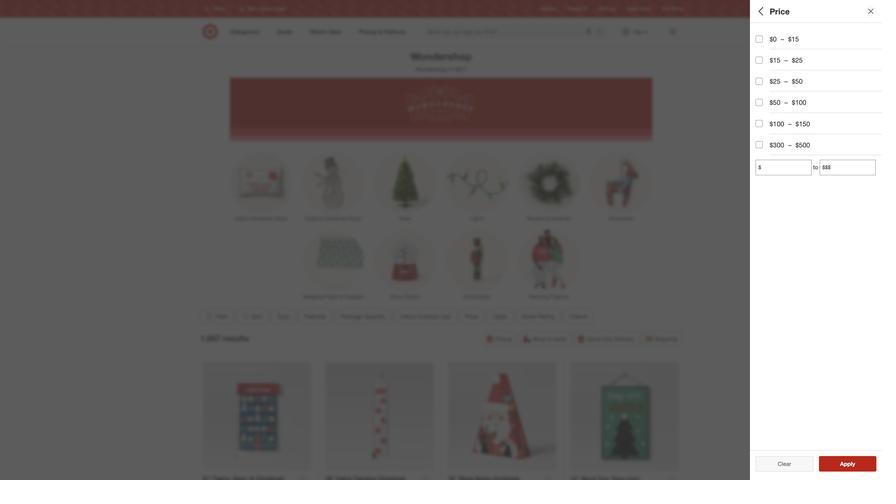 Task type: vqa. For each thing, say whether or not it's contained in the screenshot.
the Weekly Ad
yes



Task type: locate. For each thing, give the bounding box(es) containing it.
$25 up $25  –  $50
[[792, 56, 803, 64]]

$15 right $15  –  $25 option
[[770, 56, 781, 64]]

1 horizontal spatial indoor outdoor use button
[[756, 97, 883, 122]]

1 horizontal spatial christmas
[[325, 216, 347, 222]]

wondershop wondershop (1,957)
[[411, 50, 472, 73]]

1 horizontal spatial $25
[[792, 56, 803, 64]]

0 horizontal spatial $100
[[770, 120, 785, 128]]

2 clear from the left
[[778, 461, 792, 468]]

0 horizontal spatial &
[[340, 294, 343, 300]]

1 vertical spatial features
[[304, 313, 326, 320]]

wreaths
[[527, 216, 545, 222]]

results for see results
[[845, 461, 863, 468]]

indoor
[[756, 104, 777, 112], [235, 216, 249, 222], [400, 313, 417, 320]]

0 horizontal spatial quantity
[[364, 313, 385, 320]]

1 vertical spatial results
[[845, 461, 863, 468]]

globes
[[404, 294, 420, 300]]

weekly ad
[[568, 6, 588, 11]]

2 decor from the left
[[348, 216, 362, 222]]

1 vertical spatial indoor
[[235, 216, 249, 222]]

package
[[756, 79, 784, 88], [341, 313, 363, 320]]

1 vertical spatial use
[[441, 313, 451, 320]]

decor inside 'link'
[[274, 216, 288, 222]]

christmas inside 'link'
[[251, 216, 273, 222]]

1 vertical spatial deals button
[[487, 309, 513, 325]]

1 vertical spatial wondershop
[[416, 66, 448, 73]]

results inside button
[[845, 461, 863, 468]]

1 vertical spatial quantity
[[364, 313, 385, 320]]

registry link
[[541, 6, 557, 12]]

None text field
[[820, 160, 876, 175]]

1 vertical spatial price
[[756, 129, 773, 137]]

$50 up $50  –  $100
[[792, 77, 803, 85]]

1 horizontal spatial type
[[756, 30, 771, 38]]

0 horizontal spatial results
[[223, 334, 249, 343]]

$50 right $50  –  $100 'option'
[[770, 98, 781, 107]]

package down supplies
[[341, 313, 363, 320]]

supplies
[[344, 294, 364, 300]]

0 vertical spatial outdoor
[[779, 104, 805, 112]]

features
[[756, 55, 784, 63], [304, 313, 326, 320]]

wondershop left (1,957)
[[416, 66, 448, 73]]

0 vertical spatial $15
[[789, 35, 799, 43]]

search
[[594, 29, 611, 36]]

0 vertical spatial wondershop
[[411, 50, 472, 63]]

None text field
[[756, 160, 812, 175]]

1 vertical spatial features button
[[298, 309, 332, 325]]

paper
[[325, 294, 339, 300]]

deals button
[[756, 146, 883, 171], [487, 309, 513, 325]]

$100 up $150
[[792, 98, 807, 107]]

apply button
[[819, 457, 877, 472]]

use
[[807, 104, 819, 112], [441, 313, 451, 320]]

1 vertical spatial indoor outdoor use
[[400, 313, 451, 320]]

0 horizontal spatial deals
[[493, 313, 507, 320]]

filter
[[215, 313, 228, 320]]

christmas for indoor
[[251, 216, 273, 222]]

clear for clear
[[778, 461, 792, 468]]

$300  –  $500 checkbox
[[756, 141, 763, 148]]

clear
[[775, 461, 788, 468], [778, 461, 792, 468]]

price
[[770, 6, 790, 16], [756, 129, 773, 137], [465, 313, 478, 320]]

1 horizontal spatial results
[[845, 461, 863, 468]]

0 horizontal spatial indoor
[[235, 216, 249, 222]]

same
[[587, 336, 602, 343]]

deals up pickup button
[[493, 313, 507, 320]]

0 vertical spatial $50
[[792, 77, 803, 85]]

see
[[833, 461, 843, 468]]

1 vertical spatial deals
[[493, 313, 507, 320]]

wondershop up (1,957)
[[411, 50, 472, 63]]

christmas
[[251, 216, 273, 222], [325, 216, 347, 222]]

1 horizontal spatial price button
[[756, 122, 883, 146]]

2 vertical spatial indoor
[[400, 313, 417, 320]]

results right 1,957
[[223, 334, 249, 343]]

0 horizontal spatial decor
[[274, 216, 288, 222]]

16" wood santa christmas countdown sign red/white - wondershop™ image
[[448, 362, 557, 471], [448, 362, 557, 471]]

1 horizontal spatial deals button
[[756, 146, 883, 171]]

1 horizontal spatial package quantity button
[[756, 72, 883, 97]]

1 horizontal spatial indoor outdoor use
[[756, 104, 819, 112]]

1 horizontal spatial features button
[[756, 48, 883, 72]]

1 horizontal spatial indoor
[[400, 313, 417, 320]]

store
[[554, 336, 567, 343]]

1 horizontal spatial type button
[[756, 23, 883, 48]]

1 horizontal spatial features
[[756, 55, 784, 63]]

price dialog
[[751, 0, 883, 481]]

1 clear from the left
[[775, 461, 788, 468]]

2 vertical spatial outdoor
[[418, 313, 439, 320]]

package quantity up $50  –  $100
[[756, 79, 813, 88]]

& right paper
[[340, 294, 343, 300]]

price button down nutcrackers
[[459, 309, 484, 325]]

1 decor from the left
[[274, 216, 288, 222]]

type
[[756, 30, 771, 38], [277, 313, 289, 320]]

matching
[[529, 294, 549, 300]]

clear for clear all
[[775, 461, 788, 468]]

indoor outdoor use up $100  –  $150
[[756, 104, 819, 112]]

filters
[[768, 6, 790, 16]]

1 horizontal spatial deals
[[756, 153, 774, 162]]

$0
[[770, 35, 777, 43]]

outdoor christmas decor
[[305, 216, 362, 222]]

package quantity
[[756, 79, 813, 88], [341, 313, 385, 320]]

features inside all filters dialog
[[756, 55, 784, 63]]

outdoor inside all filters dialog
[[779, 104, 805, 112]]

21" fabric 'days 'til christmas' hanging advent calendar blue/red - wondershop™ image
[[203, 362, 311, 471], [203, 362, 311, 471]]

package quantity inside all filters dialog
[[756, 79, 813, 88]]

$25
[[792, 56, 803, 64], [770, 77, 781, 85]]

clear inside button
[[778, 461, 792, 468]]

features down $0
[[756, 55, 784, 63]]

results right see
[[845, 461, 863, 468]]

1 horizontal spatial use
[[807, 104, 819, 112]]

0 horizontal spatial christmas
[[251, 216, 273, 222]]

rating
[[539, 313, 555, 320]]

0 horizontal spatial type
[[277, 313, 289, 320]]

$100  –  $150 checkbox
[[756, 120, 763, 127]]

0 vertical spatial $100
[[792, 98, 807, 107]]

0 vertical spatial features
[[756, 55, 784, 63]]

0 horizontal spatial features button
[[298, 309, 332, 325]]

1 vertical spatial $15
[[770, 56, 781, 64]]

& right wreaths
[[547, 216, 550, 222]]

type button
[[756, 23, 883, 48], [271, 309, 295, 325]]

48" fabric hanging christmas advent calendar with gingerbread man counter white - wondershop™ image
[[326, 362, 434, 471], [326, 362, 434, 471]]

price button
[[756, 122, 883, 146], [459, 309, 484, 325]]

1 vertical spatial price button
[[459, 309, 484, 325]]

0 vertical spatial package quantity
[[756, 79, 813, 88]]

1 vertical spatial type button
[[271, 309, 295, 325]]

0 vertical spatial package
[[756, 79, 784, 88]]

package quantity down supplies
[[341, 313, 385, 320]]

indoor outdoor use
[[756, 104, 819, 112], [400, 313, 451, 320]]

1 horizontal spatial outdoor
[[418, 313, 439, 320]]

delivery
[[615, 336, 635, 343]]

2 horizontal spatial outdoor
[[779, 104, 805, 112]]

1 horizontal spatial quantity
[[785, 79, 813, 88]]

shop
[[533, 336, 547, 343]]

$15 right $0
[[789, 35, 799, 43]]

package up $50  –  $100 'option'
[[756, 79, 784, 88]]

snow globes link
[[369, 229, 441, 301]]

1 vertical spatial outdoor
[[305, 216, 323, 222]]

&
[[547, 216, 550, 222], [340, 294, 343, 300]]

lights
[[471, 216, 484, 222]]

0 vertical spatial indoor
[[756, 104, 777, 112]]

(1,957)
[[450, 66, 467, 73]]

0 vertical spatial indoor outdoor use
[[756, 104, 819, 112]]

matching pajamas link
[[513, 229, 585, 301]]

$25  –  $50
[[770, 77, 803, 85]]

price right the all
[[770, 6, 790, 16]]

features down wrapping
[[304, 313, 326, 320]]

0 vertical spatial package quantity button
[[756, 72, 883, 97]]

$0  –  $15 checkbox
[[756, 35, 763, 42]]

0 vertical spatial use
[[807, 104, 819, 112]]

type down the all
[[756, 30, 771, 38]]

price inside dialog
[[770, 6, 790, 16]]

0 vertical spatial type
[[756, 30, 771, 38]]

1 horizontal spatial decor
[[348, 216, 362, 222]]

0 horizontal spatial package
[[341, 313, 363, 320]]

features button
[[756, 48, 883, 72], [298, 309, 332, 325]]

clear inside button
[[775, 461, 788, 468]]

deals
[[756, 153, 774, 162], [493, 313, 507, 320]]

indoor inside 'link'
[[235, 216, 249, 222]]

wrapping paper & supplies
[[303, 294, 364, 300]]

$25 right $25  –  $50 option
[[770, 77, 781, 85]]

wondershop at target image
[[230, 78, 653, 141]]

1 horizontal spatial &
[[547, 216, 550, 222]]

0 vertical spatial quantity
[[785, 79, 813, 88]]

1 horizontal spatial $50
[[792, 77, 803, 85]]

0 vertical spatial price button
[[756, 122, 883, 146]]

0 horizontal spatial package quantity
[[341, 313, 385, 320]]

all filters
[[756, 6, 790, 16]]

1 vertical spatial indoor outdoor use button
[[394, 309, 457, 325]]

filter button
[[200, 309, 233, 325]]

0 vertical spatial type button
[[756, 23, 883, 48]]

weekly
[[568, 6, 582, 11]]

price down nutcrackers
[[465, 313, 478, 320]]

2 christmas from the left
[[325, 216, 347, 222]]

matching pajamas
[[529, 294, 570, 300]]

weekly ad link
[[568, 6, 588, 12]]

redcard
[[599, 6, 616, 11]]

package inside all filters dialog
[[756, 79, 784, 88]]

1 vertical spatial package
[[341, 313, 363, 320]]

0 vertical spatial &
[[547, 216, 550, 222]]

day
[[603, 336, 613, 343]]

price down $100  –  $150 option
[[756, 129, 773, 137]]

results
[[223, 334, 249, 343], [845, 461, 863, 468]]

0 vertical spatial $25
[[792, 56, 803, 64]]

indoor outdoor use button
[[756, 97, 883, 122], [394, 309, 457, 325]]

$0  –  $15
[[770, 35, 799, 43]]

indoor outdoor use down globes
[[400, 313, 451, 320]]

0 vertical spatial indoor outdoor use button
[[756, 97, 883, 122]]

deals down $300  –  $500 checkbox
[[756, 153, 774, 162]]

14" wood tree 'days until christmas' countdown sign green - wondershop™ image
[[571, 362, 680, 471], [571, 362, 680, 471]]

$300
[[770, 141, 785, 149]]

0 horizontal spatial $50
[[770, 98, 781, 107]]

clear all
[[775, 461, 795, 468]]

deals inside all filters dialog
[[756, 153, 774, 162]]

1 christmas from the left
[[251, 216, 273, 222]]

price button up to
[[756, 122, 883, 146]]

0 horizontal spatial $15
[[770, 56, 781, 64]]

2 horizontal spatial indoor
[[756, 104, 777, 112]]

$15
[[789, 35, 799, 43], [770, 56, 781, 64]]

type right sort
[[277, 313, 289, 320]]

1 vertical spatial $25
[[770, 77, 781, 85]]

redcard link
[[599, 6, 616, 12]]

outdoor
[[779, 104, 805, 112], [305, 216, 323, 222], [418, 313, 439, 320]]

0 vertical spatial price
[[770, 6, 790, 16]]

snow
[[391, 294, 403, 300]]

$50
[[792, 77, 803, 85], [770, 98, 781, 107]]

0 horizontal spatial type button
[[271, 309, 295, 325]]

0 vertical spatial results
[[223, 334, 249, 343]]

1 vertical spatial package quantity button
[[335, 309, 391, 325]]

0 horizontal spatial $25
[[770, 77, 781, 85]]

$100 right $100  –  $150 option
[[770, 120, 785, 128]]

1 horizontal spatial package
[[756, 79, 784, 88]]

1 horizontal spatial package quantity
[[756, 79, 813, 88]]

quantity inside all filters dialog
[[785, 79, 813, 88]]

0 vertical spatial deals
[[756, 153, 774, 162]]



Task type: describe. For each thing, give the bounding box(es) containing it.
ad
[[583, 6, 588, 11]]

$15  –  $25 checkbox
[[756, 57, 763, 64]]

trees
[[399, 216, 411, 222]]

indoor christmas decor
[[235, 216, 288, 222]]

sort
[[252, 313, 263, 320]]

same day delivery
[[587, 336, 635, 343]]

registry
[[541, 6, 557, 11]]

1 horizontal spatial $100
[[792, 98, 807, 107]]

stores
[[672, 6, 684, 11]]

0 horizontal spatial indoor outdoor use
[[400, 313, 451, 320]]

lights link
[[441, 150, 513, 222]]

0 horizontal spatial use
[[441, 313, 451, 320]]

$50  –  $100 checkbox
[[756, 99, 763, 106]]

wreaths & garlands
[[527, 216, 571, 222]]

circle
[[640, 6, 651, 11]]

Include out of stock checkbox
[[756, 276, 763, 283]]

nutcrackers link
[[441, 229, 513, 301]]

indoor outdoor use inside all filters dialog
[[756, 104, 819, 112]]

use inside all filters dialog
[[807, 104, 819, 112]]

type inside all filters dialog
[[756, 30, 771, 38]]

indoor inside all filters dialog
[[756, 104, 777, 112]]

nutcrackers
[[464, 294, 491, 300]]

target circle link
[[627, 6, 651, 12]]

$50  –  $100
[[770, 98, 807, 107]]

target circle
[[627, 6, 651, 11]]

0 horizontal spatial package quantity button
[[335, 309, 391, 325]]

clear all button
[[756, 457, 814, 472]]

search button
[[594, 24, 611, 41]]

trees link
[[369, 150, 441, 222]]

all
[[790, 461, 795, 468]]

$15  –  $25
[[770, 56, 803, 64]]

1 vertical spatial $50
[[770, 98, 781, 107]]

0 vertical spatial deals button
[[756, 146, 883, 171]]

0 vertical spatial features button
[[756, 48, 883, 72]]

$500
[[796, 141, 811, 149]]

snow globes
[[391, 294, 420, 300]]

target
[[627, 6, 639, 11]]

garlands
[[551, 216, 571, 222]]

indoor christmas decor link
[[225, 150, 297, 222]]

shop in store button
[[520, 332, 571, 347]]

$25  –  $50 checkbox
[[756, 78, 763, 85]]

in
[[548, 336, 553, 343]]

guest rating
[[522, 313, 555, 320]]

& inside wreaths & garlands link
[[547, 216, 550, 222]]

apply
[[841, 461, 856, 468]]

results for 1,957 results
[[223, 334, 249, 343]]

theme button
[[564, 309, 593, 325]]

ornaments link
[[585, 150, 657, 222]]

0 horizontal spatial price button
[[459, 309, 484, 325]]

wrapping paper & supplies link
[[297, 229, 369, 301]]

shipping button
[[642, 332, 682, 347]]

guest
[[522, 313, 537, 320]]

pajamas
[[551, 294, 570, 300]]

all filters dialog
[[751, 0, 883, 481]]

What can we help you find? suggestions appear below search field
[[423, 24, 599, 39]]

sort button
[[236, 309, 269, 325]]

find stores link
[[662, 6, 684, 12]]

$300  –  $500
[[770, 141, 811, 149]]

all
[[756, 6, 766, 16]]

0 horizontal spatial features
[[304, 313, 326, 320]]

1,957
[[200, 334, 221, 343]]

pickup button
[[483, 332, 517, 347]]

1,957 results
[[200, 334, 249, 343]]

ornaments
[[609, 216, 634, 222]]

see results button
[[819, 457, 877, 472]]

$100  –  $150
[[770, 120, 811, 128]]

2 vertical spatial price
[[465, 313, 478, 320]]

none text field inside price dialog
[[756, 160, 812, 175]]

see results
[[833, 461, 863, 468]]

price inside all filters dialog
[[756, 129, 773, 137]]

1 vertical spatial package quantity
[[341, 313, 385, 320]]

1 horizontal spatial $15
[[789, 35, 799, 43]]

to
[[814, 164, 819, 171]]

pickup
[[496, 336, 513, 343]]

outdoor christmas decor link
[[297, 150, 369, 222]]

guest rating button
[[516, 309, 561, 325]]

& inside wrapping paper & supplies link
[[340, 294, 343, 300]]

wreaths & garlands link
[[513, 150, 585, 222]]

wrapping
[[303, 294, 324, 300]]

shipping
[[655, 336, 678, 343]]

clear button
[[756, 457, 814, 472]]

0 horizontal spatial indoor outdoor use button
[[394, 309, 457, 325]]

$150
[[796, 120, 811, 128]]

1 vertical spatial $100
[[770, 120, 785, 128]]

christmas for outdoor
[[325, 216, 347, 222]]

none text field inside price dialog
[[820, 160, 876, 175]]

decor for indoor christmas decor
[[274, 216, 288, 222]]

theme
[[570, 313, 587, 320]]

0 horizontal spatial deals button
[[487, 309, 513, 325]]

wondershop inside wondershop wondershop (1,957)
[[416, 66, 448, 73]]

decor for outdoor christmas decor
[[348, 216, 362, 222]]

find
[[662, 6, 670, 11]]

shop in store
[[533, 336, 567, 343]]

1 vertical spatial type
[[277, 313, 289, 320]]

same day delivery button
[[574, 332, 640, 347]]

0 horizontal spatial outdoor
[[305, 216, 323, 222]]

find stores
[[662, 6, 684, 11]]



